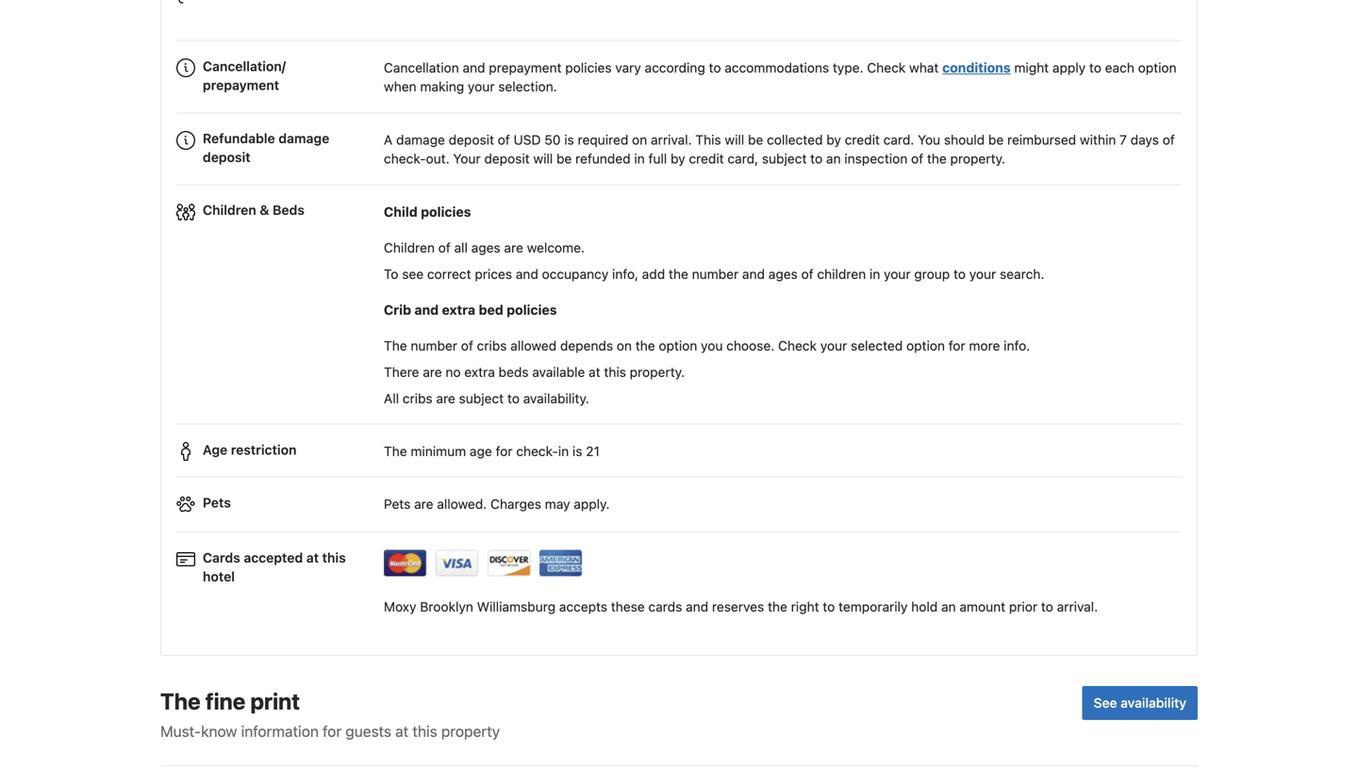 Task type: vqa. For each thing, say whether or not it's contained in the screenshot.
Pets are allowed. Charges may apply.
yes



Task type: locate. For each thing, give the bounding box(es) containing it.
are
[[504, 240, 523, 255], [423, 364, 442, 380], [436, 391, 455, 406], [414, 497, 433, 512]]

is for required
[[564, 132, 574, 148]]

0 horizontal spatial option
[[659, 338, 697, 353]]

for left more
[[949, 338, 965, 353]]

see availability button
[[1082, 687, 1198, 721]]

2 vertical spatial for
[[323, 723, 342, 741]]

temporarily
[[839, 599, 908, 615]]

damage right refundable in the top left of the page
[[278, 131, 329, 146]]

0 horizontal spatial for
[[323, 723, 342, 741]]

0 vertical spatial check-
[[384, 151, 426, 167]]

1 vertical spatial check-
[[516, 444, 558, 459]]

2 horizontal spatial policies
[[565, 60, 612, 75]]

1 vertical spatial in
[[870, 266, 880, 282]]

collected
[[767, 132, 823, 148]]

in left "full"
[[634, 151, 645, 167]]

1 horizontal spatial pets
[[384, 497, 411, 512]]

to right according
[[709, 60, 721, 75]]

are left allowed.
[[414, 497, 433, 512]]

0 vertical spatial subject
[[762, 151, 807, 167]]

this down depends
[[604, 364, 626, 380]]

policies left vary on the left top of the page
[[565, 60, 612, 75]]

0 horizontal spatial this
[[322, 550, 346, 566]]

0 vertical spatial credit
[[845, 132, 880, 148]]

is left 21
[[572, 444, 582, 459]]

no
[[446, 364, 461, 380]]

0 horizontal spatial damage
[[278, 131, 329, 146]]

check-
[[384, 151, 426, 167], [516, 444, 558, 459]]

of right days
[[1163, 132, 1175, 148]]

1 horizontal spatial property.
[[950, 151, 1005, 167]]

in left 21
[[558, 444, 569, 459]]

children left &
[[203, 202, 256, 218]]

ages left children
[[768, 266, 798, 282]]

crib
[[384, 302, 411, 318]]

1 horizontal spatial an
[[941, 599, 956, 615]]

number right add
[[692, 266, 739, 282]]

refundable
[[203, 131, 275, 146]]

0 vertical spatial the
[[384, 338, 407, 353]]

by right collected
[[826, 132, 841, 148]]

hold
[[911, 599, 938, 615]]

are left 'no'
[[423, 364, 442, 380]]

check right choose.
[[778, 338, 817, 353]]

this inside the fine print must-know information for guests at this property
[[413, 723, 437, 741]]

0 horizontal spatial property.
[[630, 364, 685, 380]]

1 horizontal spatial children
[[384, 240, 435, 255]]

1 horizontal spatial cribs
[[477, 338, 507, 353]]

1 vertical spatial arrival.
[[1057, 599, 1098, 615]]

american express image
[[539, 550, 583, 577]]

for right age
[[496, 444, 513, 459]]

refundable damage deposit
[[203, 131, 329, 165]]

1 horizontal spatial arrival.
[[1057, 599, 1098, 615]]

1 horizontal spatial damage
[[396, 132, 445, 148]]

2 vertical spatial policies
[[507, 302, 557, 318]]

will up card,
[[725, 132, 744, 148]]

on inside a damage deposit of usd 50 is required on arrival. this will be collected by credit card. you should be reimbursed within 7 days of check-out. your deposit will be refunded in full by credit card, subject to an inspection of the property.
[[632, 132, 647, 148]]

the up the there
[[384, 338, 407, 353]]

property. down the number of cribs allowed depends on the option you choose. check your selected option for more info.
[[630, 364, 685, 380]]

allowed.
[[437, 497, 487, 512]]

your right making
[[468, 79, 495, 94]]

1 vertical spatial will
[[533, 151, 553, 167]]

must-
[[160, 723, 201, 741]]

0 horizontal spatial arrival.
[[651, 132, 692, 148]]

are down 'no'
[[436, 391, 455, 406]]

prepayment inside cancellation/ prepayment
[[203, 77, 279, 93]]

0 vertical spatial this
[[604, 364, 626, 380]]

by right "full"
[[671, 151, 685, 167]]

property
[[441, 723, 500, 741]]

ages right all
[[471, 240, 501, 255]]

damage inside a damage deposit of usd 50 is required on arrival. this will be collected by credit card. you should be reimbursed within 7 days of check-out. your deposit will be refunded in full by credit card, subject to an inspection of the property.
[[396, 132, 445, 148]]

in right children
[[870, 266, 880, 282]]

0 vertical spatial prepayment
[[489, 60, 562, 75]]

0 horizontal spatial be
[[556, 151, 572, 167]]

credit down the "this"
[[689, 151, 724, 167]]

be
[[748, 132, 763, 148], [988, 132, 1004, 148], [556, 151, 572, 167]]

policies up allowed
[[507, 302, 557, 318]]

accepted
[[244, 550, 303, 566]]

damage up out.
[[396, 132, 445, 148]]

might
[[1014, 60, 1049, 75]]

1 vertical spatial at
[[306, 550, 319, 566]]

to down beds
[[507, 391, 520, 406]]

crib and extra bed policies
[[384, 302, 557, 318]]

0 horizontal spatial check-
[[384, 151, 426, 167]]

on right depends
[[617, 338, 632, 353]]

and
[[463, 60, 485, 75], [516, 266, 538, 282], [742, 266, 765, 282], [414, 302, 439, 318], [686, 599, 708, 615]]

accepted payment methods and conditions element
[[176, 541, 1182, 583]]

and right prices on the left of the page
[[516, 266, 538, 282]]

0 vertical spatial on
[[632, 132, 647, 148]]

1 vertical spatial this
[[322, 550, 346, 566]]

will down 50
[[533, 151, 553, 167]]

at right accepted
[[306, 550, 319, 566]]

and right cards on the bottom
[[686, 599, 708, 615]]

prepayment
[[489, 60, 562, 75], [203, 77, 279, 93]]

0 horizontal spatial pets
[[203, 495, 231, 511]]

your left group
[[884, 266, 911, 282]]

the inside the fine print must-know information for guests at this property
[[160, 689, 201, 715]]

group
[[914, 266, 950, 282]]

1 horizontal spatial number
[[692, 266, 739, 282]]

deposit for refundable
[[203, 150, 250, 165]]

cribs right "all"
[[403, 391, 433, 406]]

making
[[420, 79, 464, 94]]

on right required
[[632, 132, 647, 148]]

arrival.
[[651, 132, 692, 148], [1057, 599, 1098, 615]]

check- left 21
[[516, 444, 558, 459]]

pets for pets are allowed. charges may apply.
[[384, 497, 411, 512]]

credit up inspection
[[845, 132, 880, 148]]

property.
[[950, 151, 1005, 167], [630, 364, 685, 380]]

1 vertical spatial children
[[384, 240, 435, 255]]

prepayment up selection. at the top
[[489, 60, 562, 75]]

21
[[586, 444, 600, 459]]

an right hold
[[941, 599, 956, 615]]

ages
[[471, 240, 501, 255], [768, 266, 798, 282]]

0 horizontal spatial prepayment
[[203, 77, 279, 93]]

deposit inside refundable damage deposit
[[203, 150, 250, 165]]

apply
[[1052, 60, 1086, 75]]

1 vertical spatial policies
[[421, 204, 471, 220]]

apply.
[[574, 497, 610, 512]]

fine
[[205, 689, 246, 715]]

0 vertical spatial at
[[589, 364, 600, 380]]

1 horizontal spatial by
[[826, 132, 841, 148]]

1 vertical spatial credit
[[689, 151, 724, 167]]

moxy brooklyn williamsburg accepts these cards and reserves the right to temporarily hold an amount prior to arrival.
[[384, 599, 1098, 615]]

1 horizontal spatial will
[[725, 132, 744, 148]]

at right guests
[[395, 723, 409, 741]]

child policies
[[384, 204, 471, 220]]

1 vertical spatial cribs
[[403, 391, 433, 406]]

deposit up your
[[449, 132, 494, 148]]

more
[[969, 338, 1000, 353]]

be down 50
[[556, 151, 572, 167]]

0 vertical spatial check
[[867, 60, 906, 75]]

deposit
[[449, 132, 494, 148], [203, 150, 250, 165], [484, 151, 530, 167]]

2 vertical spatial the
[[160, 689, 201, 715]]

children
[[203, 202, 256, 218], [384, 240, 435, 255]]

at inside cards accepted at this hotel
[[306, 550, 319, 566]]

1 horizontal spatial in
[[634, 151, 645, 167]]

1 horizontal spatial prepayment
[[489, 60, 562, 75]]

0 horizontal spatial will
[[533, 151, 553, 167]]

0 horizontal spatial by
[[671, 151, 685, 167]]

damage
[[278, 131, 329, 146], [396, 132, 445, 148]]

these
[[611, 599, 645, 615]]

2 vertical spatial at
[[395, 723, 409, 741]]

2 horizontal spatial option
[[1138, 60, 1177, 75]]

brooklyn
[[420, 599, 473, 615]]

check left what
[[867, 60, 906, 75]]

the fine print must-know information for guests at this property
[[160, 689, 500, 741]]

number up 'no'
[[411, 338, 457, 353]]

2 horizontal spatial in
[[870, 266, 880, 282]]

0 vertical spatial in
[[634, 151, 645, 167]]

option left you
[[659, 338, 697, 353]]

the down you
[[927, 151, 947, 167]]

0 horizontal spatial children
[[203, 202, 256, 218]]

option inside might apply to each option when making your selection.
[[1138, 60, 1177, 75]]

is for 21
[[572, 444, 582, 459]]

1 horizontal spatial this
[[413, 723, 437, 741]]

subject down 'no'
[[459, 391, 504, 406]]

1 vertical spatial on
[[617, 338, 632, 353]]

property. down "should"
[[950, 151, 1005, 167]]

1 horizontal spatial option
[[906, 338, 945, 353]]

1 horizontal spatial at
[[395, 723, 409, 741]]

1 vertical spatial ages
[[768, 266, 798, 282]]

pets down age
[[203, 495, 231, 511]]

cribs up beds
[[477, 338, 507, 353]]

0 vertical spatial arrival.
[[651, 132, 692, 148]]

deposit down refundable in the top left of the page
[[203, 150, 250, 165]]

the up "must-"
[[160, 689, 201, 715]]

children
[[817, 266, 866, 282]]

children & beds
[[203, 202, 304, 218]]

the
[[384, 338, 407, 353], [384, 444, 407, 459], [160, 689, 201, 715]]

arrival. up "full"
[[651, 132, 692, 148]]

0 vertical spatial for
[[949, 338, 965, 353]]

availability.
[[523, 391, 589, 406]]

0 horizontal spatial in
[[558, 444, 569, 459]]

arrival. inside a damage deposit of usd 50 is required on arrival. this will be collected by credit card. you should be reimbursed within 7 days of check-out. your deposit will be refunded in full by credit card, subject to an inspection of the property.
[[651, 132, 692, 148]]

check
[[867, 60, 906, 75], [778, 338, 817, 353]]

0 vertical spatial is
[[564, 132, 574, 148]]

prepayment down cancellation/
[[203, 77, 279, 93]]

1 vertical spatial is
[[572, 444, 582, 459]]

policies
[[565, 60, 612, 75], [421, 204, 471, 220], [507, 302, 557, 318]]

2 vertical spatial in
[[558, 444, 569, 459]]

this inside cards accepted at this hotel
[[322, 550, 346, 566]]

0 vertical spatial property.
[[950, 151, 1005, 167]]

pets for pets
[[203, 495, 231, 511]]

be up card,
[[748, 132, 763, 148]]

to inside might apply to each option when making your selection.
[[1089, 60, 1101, 75]]

2 horizontal spatial be
[[988, 132, 1004, 148]]

0 horizontal spatial number
[[411, 338, 457, 353]]

extra left the bed
[[442, 302, 475, 318]]

damage inside refundable damage deposit
[[278, 131, 329, 146]]

age
[[203, 442, 227, 458]]

2 horizontal spatial this
[[604, 364, 626, 380]]

by
[[826, 132, 841, 148], [671, 151, 685, 167]]

option right each
[[1138, 60, 1177, 75]]

credit
[[845, 132, 880, 148], [689, 151, 724, 167]]

check- inside a damage deposit of usd 50 is required on arrival. this will be collected by credit card. you should be reimbursed within 7 days of check-out. your deposit will be refunded in full by credit card, subject to an inspection of the property.
[[384, 151, 426, 167]]

1 horizontal spatial for
[[496, 444, 513, 459]]

moxy
[[384, 599, 416, 615]]

1 vertical spatial subject
[[459, 391, 504, 406]]

0 horizontal spatial an
[[826, 151, 841, 167]]

0 vertical spatial an
[[826, 151, 841, 167]]

this left property on the bottom left of the page
[[413, 723, 437, 741]]

an left inspection
[[826, 151, 841, 167]]

subject
[[762, 151, 807, 167], [459, 391, 504, 406]]

policies up all
[[421, 204, 471, 220]]

see
[[1094, 696, 1117, 711]]

search.
[[1000, 266, 1044, 282]]

property. inside a damage deposit of usd 50 is required on arrival. this will be collected by credit card. you should be reimbursed within 7 days of check-out. your deposit will be refunded in full by credit card, subject to an inspection of the property.
[[950, 151, 1005, 167]]

check- down the a
[[384, 151, 426, 167]]

to left each
[[1089, 60, 1101, 75]]

0 horizontal spatial ages
[[471, 240, 501, 255]]

is right 50
[[564, 132, 574, 148]]

be right "should"
[[988, 132, 1004, 148]]

to down collected
[[810, 151, 823, 167]]

required
[[578, 132, 628, 148]]

1 vertical spatial the
[[384, 444, 407, 459]]

1 vertical spatial number
[[411, 338, 457, 353]]

children of all ages are welcome.
[[384, 240, 585, 255]]

the left minimum
[[384, 444, 407, 459]]

extra right 'no'
[[464, 364, 495, 380]]

in inside a damage deposit of usd 50 is required on arrival. this will be collected by credit card. you should be reimbursed within 7 days of check-out. your deposit will be refunded in full by credit card, subject to an inspection of the property.
[[634, 151, 645, 167]]

2 horizontal spatial for
[[949, 338, 965, 353]]

option right selected
[[906, 338, 945, 353]]

beds
[[499, 364, 529, 380]]

at down depends
[[589, 364, 600, 380]]

selection.
[[498, 79, 557, 94]]

your
[[468, 79, 495, 94], [884, 266, 911, 282], [969, 266, 996, 282], [820, 338, 847, 353]]

0 horizontal spatial at
[[306, 550, 319, 566]]

for inside the fine print must-know information for guests at this property
[[323, 723, 342, 741]]

for left guests
[[323, 723, 342, 741]]

subject down collected
[[762, 151, 807, 167]]

is inside a damage deposit of usd 50 is required on arrival. this will be collected by credit card. you should be reimbursed within 7 days of check-out. your deposit will be refunded in full by credit card, subject to an inspection of the property.
[[564, 132, 574, 148]]

2 vertical spatial this
[[413, 723, 437, 741]]

children up the see
[[384, 240, 435, 255]]

on
[[632, 132, 647, 148], [617, 338, 632, 353]]

1 horizontal spatial policies
[[507, 302, 557, 318]]

pets up mastercard icon
[[384, 497, 411, 512]]

1 horizontal spatial credit
[[845, 132, 880, 148]]

0 horizontal spatial credit
[[689, 151, 724, 167]]

your left selected
[[820, 338, 847, 353]]

extra
[[442, 302, 475, 318], [464, 364, 495, 380]]

an
[[826, 151, 841, 167], [941, 599, 956, 615]]

arrival. right prior
[[1057, 599, 1098, 615]]

0 horizontal spatial check
[[778, 338, 817, 353]]

0 vertical spatial children
[[203, 202, 256, 218]]

this right accepted
[[322, 550, 346, 566]]



Task type: describe. For each thing, give the bounding box(es) containing it.
know
[[201, 723, 237, 741]]

the minimum age for check-in is 21
[[384, 444, 600, 459]]

1 horizontal spatial be
[[748, 132, 763, 148]]

0 horizontal spatial subject
[[459, 391, 504, 406]]

bed
[[479, 302, 503, 318]]

availability
[[1121, 696, 1186, 711]]

1 horizontal spatial check-
[[516, 444, 558, 459]]

damage for a
[[396, 132, 445, 148]]

1 vertical spatial extra
[[464, 364, 495, 380]]

&
[[260, 202, 269, 218]]

the for fine
[[160, 689, 201, 715]]

a
[[384, 132, 393, 148]]

prior
[[1009, 599, 1038, 615]]

the for number
[[384, 338, 407, 353]]

0 horizontal spatial policies
[[421, 204, 471, 220]]

0 vertical spatial policies
[[565, 60, 612, 75]]

the right depends
[[635, 338, 655, 353]]

might apply to each option when making your selection.
[[384, 60, 1177, 94]]

discover image
[[488, 550, 531, 577]]

cancellation/ prepayment
[[203, 58, 286, 93]]

williamsburg
[[477, 599, 556, 615]]

occupancy
[[542, 266, 609, 282]]

correct
[[427, 266, 471, 282]]

welcome.
[[527, 240, 585, 255]]

of down crib and extra bed policies
[[461, 338, 473, 353]]

0 horizontal spatial cribs
[[403, 391, 433, 406]]

to right prior
[[1041, 599, 1053, 615]]

and right crib
[[414, 302, 439, 318]]

1 vertical spatial by
[[671, 151, 685, 167]]

age
[[470, 444, 492, 459]]

full
[[648, 151, 667, 167]]

1 horizontal spatial check
[[867, 60, 906, 75]]

amount
[[960, 599, 1005, 615]]

subject inside a damage deposit of usd 50 is required on arrival. this will be collected by credit card. you should be reimbursed within 7 days of check-out. your deposit will be refunded in full by credit card, subject to an inspection of the property.
[[762, 151, 807, 167]]

reserves
[[712, 599, 764, 615]]

hotel
[[203, 569, 235, 585]]

cards accepted at this hotel
[[203, 550, 346, 585]]

when
[[384, 79, 417, 94]]

0 vertical spatial ages
[[471, 240, 501, 255]]

the right add
[[669, 266, 688, 282]]

selected
[[851, 338, 903, 353]]

deposit for a
[[449, 132, 494, 148]]

choose.
[[726, 338, 775, 353]]

1 horizontal spatial ages
[[768, 266, 798, 282]]

all
[[384, 391, 399, 406]]

all
[[454, 240, 468, 255]]

2 horizontal spatial at
[[589, 364, 600, 380]]

a damage deposit of usd 50 is required on arrival. this will be collected by credit card. you should be reimbursed within 7 days of check-out. your deposit will be refunded in full by credit card, subject to an inspection of the property.
[[384, 132, 1175, 167]]

there are no extra beds available at this property.
[[384, 364, 685, 380]]

guests
[[345, 723, 391, 741]]

to right group
[[954, 266, 966, 282]]

type.
[[833, 60, 863, 75]]

to see correct prices and occupancy info, add the number and ages of children in your group to your search.
[[384, 266, 1044, 282]]

of left all
[[438, 240, 451, 255]]

are up prices on the left of the page
[[504, 240, 523, 255]]

0 vertical spatial by
[[826, 132, 841, 148]]

see
[[402, 266, 424, 282]]

conditions
[[942, 60, 1011, 75]]

damage for refundable
[[278, 131, 329, 146]]

the inside a damage deposit of usd 50 is required on arrival. this will be collected by credit card. you should be reimbursed within 7 days of check-out. your deposit will be refunded in full by credit card, subject to an inspection of the property.
[[927, 151, 947, 167]]

to right right
[[823, 599, 835, 615]]

of left usd
[[498, 132, 510, 148]]

children for children & beds
[[203, 202, 256, 218]]

1 vertical spatial for
[[496, 444, 513, 459]]

0 vertical spatial extra
[[442, 302, 475, 318]]

refunded
[[575, 151, 631, 167]]

available
[[532, 364, 585, 380]]

1 vertical spatial an
[[941, 599, 956, 615]]

at inside the fine print must-know information for guests at this property
[[395, 723, 409, 741]]

your inside might apply to each option when making your selection.
[[468, 79, 495, 94]]

print
[[250, 689, 300, 715]]

to inside a damage deposit of usd 50 is required on arrival. this will be collected by credit card. you should be reimbursed within 7 days of check-out. your deposit will be refunded in full by credit card, subject to an inspection of the property.
[[810, 151, 823, 167]]

prices
[[475, 266, 512, 282]]

of left children
[[801, 266, 814, 282]]

to
[[384, 266, 398, 282]]

usd
[[514, 132, 541, 148]]

cancellation and prepayment policies vary according to accommodations type. check what conditions
[[384, 60, 1011, 75]]

cancellation
[[384, 60, 459, 75]]

of down you
[[911, 151, 923, 167]]

cards
[[203, 550, 240, 566]]

right
[[791, 599, 819, 615]]

an inside a damage deposit of usd 50 is required on arrival. this will be collected by credit card. you should be reimbursed within 7 days of check-out. your deposit will be refunded in full by credit card, subject to an inspection of the property.
[[826, 151, 841, 167]]

beds
[[273, 202, 304, 218]]

according
[[645, 60, 705, 75]]

the for minimum
[[384, 444, 407, 459]]

1 vertical spatial check
[[778, 338, 817, 353]]

0 vertical spatial cribs
[[477, 338, 507, 353]]

within
[[1080, 132, 1116, 148]]

and up making
[[463, 60, 485, 75]]

vary
[[615, 60, 641, 75]]

child
[[384, 204, 418, 220]]

see availability
[[1094, 696, 1186, 711]]

accommodations
[[725, 60, 829, 75]]

card,
[[728, 151, 758, 167]]

cancellation/
[[203, 58, 286, 74]]

children for children of all ages are welcome.
[[384, 240, 435, 255]]

visa image
[[436, 550, 479, 577]]

the number of cribs allowed depends on the option you choose. check your selected option for more info.
[[384, 338, 1030, 353]]

may
[[545, 497, 570, 512]]

days
[[1131, 132, 1159, 148]]

information
[[241, 723, 319, 741]]

and up choose.
[[742, 266, 765, 282]]

your
[[453, 151, 481, 167]]

50
[[544, 132, 561, 148]]

what
[[909, 60, 939, 75]]

mastercard image
[[384, 550, 427, 577]]

allowed
[[510, 338, 557, 353]]

deposit down usd
[[484, 151, 530, 167]]

add
[[642, 266, 665, 282]]

your left search.
[[969, 266, 996, 282]]

info,
[[612, 266, 638, 282]]

minimum
[[411, 444, 466, 459]]

you
[[701, 338, 723, 353]]

cards
[[648, 599, 682, 615]]

charges
[[490, 497, 541, 512]]

depends
[[560, 338, 613, 353]]

each
[[1105, 60, 1134, 75]]

conditions link
[[942, 60, 1011, 75]]

there
[[384, 364, 419, 380]]

0 vertical spatial will
[[725, 132, 744, 148]]

should
[[944, 132, 985, 148]]

accepts
[[559, 599, 607, 615]]

all cribs are subject to availability.
[[384, 391, 589, 406]]

the left right
[[768, 599, 787, 615]]

you
[[918, 132, 940, 148]]



